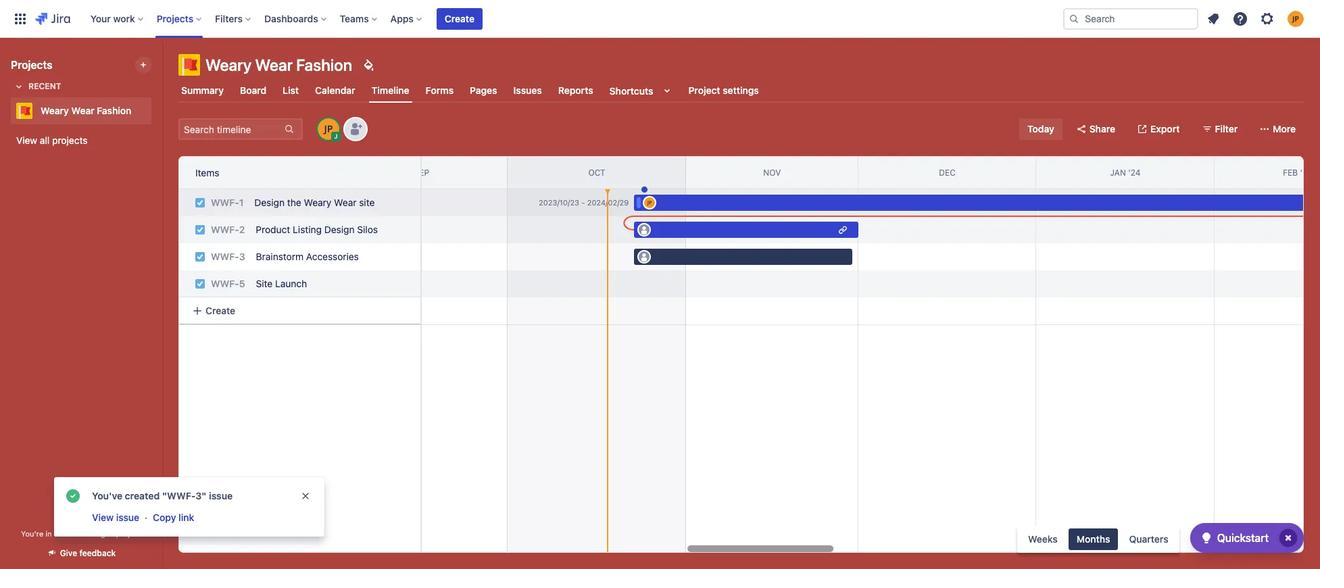 Task type: describe. For each thing, give the bounding box(es) containing it.
months button
[[1068, 529, 1118, 550]]

filters button
[[211, 8, 256, 29]]

2
[[239, 224, 245, 235]]

apps
[[390, 13, 414, 24]]

team-
[[60, 529, 81, 538]]

export button
[[1129, 118, 1188, 140]]

-
[[581, 198, 585, 207]]

weeks
[[1028, 533, 1058, 545]]

1 horizontal spatial weary
[[205, 55, 252, 74]]

list
[[283, 84, 299, 96]]

wwf- for 5
[[211, 278, 239, 289]]

wwf-2 link
[[211, 224, 245, 235]]

work
[[113, 13, 135, 24]]

brainstorm accessories
[[256, 251, 359, 262]]

summary link
[[178, 78, 226, 103]]

months
[[1077, 533, 1110, 545]]

settings
[[723, 84, 759, 96]]

dismiss image
[[300, 491, 311, 502]]

shortcuts
[[609, 85, 653, 96]]

sep
[[414, 167, 429, 178]]

weary wear fashion link
[[11, 97, 146, 124]]

1 vertical spatial weary
[[41, 105, 69, 116]]

more
[[1273, 123, 1296, 135]]

collapse recent projects image
[[11, 78, 27, 95]]

0 horizontal spatial fashion
[[97, 105, 131, 116]]

board
[[240, 84, 266, 96]]

wwf-1 link
[[211, 197, 244, 208]]

feb
[[1283, 167, 1298, 178]]

1 vertical spatial projects
[[11, 59, 52, 71]]

product listing design silos
[[256, 224, 378, 235]]

0 vertical spatial design
[[254, 197, 285, 208]]

help image
[[1232, 10, 1248, 27]]

give feedback
[[60, 548, 116, 558]]

share
[[1089, 123, 1115, 135]]

set background color image
[[360, 57, 377, 73]]

brainstorm
[[256, 251, 304, 262]]

1 vertical spatial weary wear fashion
[[41, 105, 131, 116]]

1 horizontal spatial weary wear fashion
[[205, 55, 352, 74]]

weeks button
[[1020, 529, 1066, 550]]

your profile and settings image
[[1288, 10, 1304, 27]]

issues
[[513, 84, 542, 96]]

today button
[[1019, 118, 1062, 140]]

task image for wwf-1
[[195, 197, 205, 208]]

banner containing your work
[[0, 0, 1320, 38]]

james peterson image
[[318, 118, 339, 140]]

today
[[1027, 123, 1054, 135]]

design the weary wear site
[[254, 197, 375, 208]]

3
[[239, 251, 245, 262]]

a
[[54, 529, 58, 538]]

2 horizontal spatial weary
[[304, 197, 331, 208]]

teams
[[340, 13, 369, 24]]

add people image
[[347, 121, 364, 137]]

1
[[239, 197, 244, 208]]

shortcuts button
[[607, 78, 678, 103]]

your work
[[90, 13, 135, 24]]

Search field
[[1063, 8, 1198, 29]]

2023/10/23 - 2024/02/29
[[539, 198, 629, 207]]

list link
[[280, 78, 302, 103]]

project settings link
[[686, 78, 762, 103]]

search image
[[1069, 13, 1079, 24]]

2 vertical spatial wear
[[334, 197, 357, 208]]

aug
[[238, 167, 255, 178]]

product
[[256, 224, 290, 235]]

summary
[[181, 84, 224, 96]]

primary element
[[8, 0, 1063, 38]]

wwf-3
[[211, 251, 245, 262]]

projects
[[52, 135, 88, 146]]

give
[[60, 548, 77, 558]]

copy link button
[[152, 510, 196, 526]]

calendar
[[315, 84, 355, 96]]

apps button
[[386, 8, 427, 29]]

more button
[[1251, 118, 1304, 140]]

reports
[[558, 84, 593, 96]]

5
[[239, 278, 245, 289]]

Search timeline text field
[[180, 120, 283, 139]]

2023/10/23
[[539, 198, 579, 207]]

teams button
[[336, 8, 382, 29]]

forms
[[426, 84, 454, 96]]

wwf-5
[[211, 278, 245, 289]]

reports link
[[555, 78, 596, 103]]

nov
[[763, 167, 781, 178]]

export
[[1150, 123, 1180, 135]]

notifications image
[[1205, 10, 1221, 27]]

launch
[[275, 278, 307, 289]]

recent
[[28, 81, 61, 91]]

wwf-3 link
[[211, 251, 245, 262]]

give feedback button
[[38, 542, 124, 564]]



Task type: vqa. For each thing, say whether or not it's contained in the screenshot.
design
yes



Task type: locate. For each thing, give the bounding box(es) containing it.
issue inside view issue link
[[116, 512, 139, 523]]

issue up project
[[116, 512, 139, 523]]

wear up list
[[255, 55, 293, 74]]

create button inside primary element
[[437, 8, 483, 29]]

projects inside popup button
[[157, 13, 193, 24]]

your
[[90, 13, 111, 24]]

1 vertical spatial fashion
[[97, 105, 131, 116]]

0 horizontal spatial weary
[[41, 105, 69, 116]]

1 horizontal spatial design
[[324, 224, 355, 235]]

silos
[[357, 224, 378, 235]]

2 vertical spatial weary
[[304, 197, 331, 208]]

'24
[[1128, 167, 1141, 178], [1300, 167, 1312, 178]]

wwf-2
[[211, 224, 245, 235]]

1 vertical spatial create button
[[184, 298, 416, 323]]

2 horizontal spatial wear
[[334, 197, 357, 208]]

site launch
[[256, 278, 307, 289]]

design
[[254, 197, 285, 208], [324, 224, 355, 235]]

jan
[[1110, 167, 1126, 178]]

1 horizontal spatial '24
[[1300, 167, 1312, 178]]

wear
[[255, 55, 293, 74], [71, 105, 94, 116], [334, 197, 357, 208]]

0 horizontal spatial create button
[[184, 298, 416, 323]]

1 horizontal spatial wear
[[255, 55, 293, 74]]

'24 for jan '24
[[1128, 167, 1141, 178]]

you're
[[21, 529, 43, 538]]

task image
[[195, 197, 205, 208], [195, 224, 205, 235]]

pages link
[[467, 78, 500, 103]]

project
[[116, 529, 141, 538]]

0 vertical spatial task image
[[195, 197, 205, 208]]

0 horizontal spatial wear
[[71, 105, 94, 116]]

you've created "wwf-3" issue
[[92, 490, 233, 502]]

weary wear fashion
[[205, 55, 352, 74], [41, 105, 131, 116]]

timeline
[[372, 84, 409, 96]]

design left the
[[254, 197, 285, 208]]

tab list
[[170, 78, 1312, 103]]

0 vertical spatial weary
[[205, 55, 252, 74]]

view for view all projects
[[16, 135, 37, 146]]

3"
[[196, 490, 207, 502]]

site
[[359, 197, 375, 208]]

create button right apps popup button at top
[[437, 8, 483, 29]]

forms link
[[423, 78, 456, 103]]

0 vertical spatial wear
[[255, 55, 293, 74]]

1 '24 from the left
[[1128, 167, 1141, 178]]

your work button
[[86, 8, 149, 29]]

wwf- down wwf-3
[[211, 278, 239, 289]]

1 horizontal spatial create
[[445, 13, 474, 24]]

tab list containing timeline
[[170, 78, 1312, 103]]

"wwf-
[[162, 490, 196, 502]]

'24 right feb
[[1300, 167, 1312, 178]]

appswitcher icon image
[[12, 10, 28, 27]]

create
[[445, 13, 474, 24], [205, 304, 235, 316]]

create right apps popup button at top
[[445, 13, 474, 24]]

task image for wwf-3
[[195, 251, 205, 262]]

share button
[[1068, 118, 1123, 140]]

task image for wwf-5
[[195, 278, 205, 289]]

3 wwf- from the top
[[211, 251, 239, 262]]

1 vertical spatial task image
[[195, 278, 205, 289]]

0 vertical spatial task image
[[195, 251, 205, 262]]

0 vertical spatial view
[[16, 135, 37, 146]]

2 task image from the top
[[195, 278, 205, 289]]

0 horizontal spatial projects
[[11, 59, 52, 71]]

accessories
[[306, 251, 359, 262]]

create down wwf-5
[[205, 304, 235, 316]]

wwf- for 1
[[211, 197, 239, 208]]

task image
[[195, 251, 205, 262], [195, 278, 205, 289]]

filter button
[[1193, 118, 1246, 140]]

oct
[[588, 167, 605, 178]]

'24 for feb '24
[[1300, 167, 1312, 178]]

feedback
[[79, 548, 116, 558]]

1 horizontal spatial create button
[[437, 8, 483, 29]]

view all projects
[[16, 135, 88, 146]]

task image left wwf-2 link
[[195, 224, 205, 235]]

jan '24
[[1110, 167, 1141, 178]]

fashion
[[296, 55, 352, 74], [97, 105, 131, 116]]

weary wear fashion up list
[[205, 55, 352, 74]]

task image left wwf-1
[[195, 197, 205, 208]]

board link
[[237, 78, 269, 103]]

banner
[[0, 0, 1320, 38]]

0 horizontal spatial view
[[16, 135, 37, 146]]

1 horizontal spatial fashion
[[296, 55, 352, 74]]

create button down launch
[[184, 298, 416, 323]]

wwf- down wwf-1 "link"
[[211, 224, 239, 235]]

0 vertical spatial weary wear fashion
[[205, 55, 352, 74]]

issues link
[[511, 78, 545, 103]]

sidebar navigation image
[[147, 54, 177, 81]]

create project image
[[138, 59, 149, 70]]

site
[[256, 278, 273, 289]]

dec
[[939, 167, 956, 178]]

weary right the
[[304, 197, 331, 208]]

1 wwf- from the top
[[211, 197, 239, 208]]

wwf-1
[[211, 197, 244, 208]]

add to starred image
[[147, 103, 164, 119]]

0 horizontal spatial issue
[[116, 512, 139, 523]]

1 task image from the top
[[195, 251, 205, 262]]

task image left wwf-5
[[195, 278, 205, 289]]

0 horizontal spatial weary wear fashion
[[41, 105, 131, 116]]

dashboards
[[264, 13, 318, 24]]

1 vertical spatial task image
[[195, 224, 205, 235]]

1 vertical spatial view
[[92, 512, 114, 523]]

0 horizontal spatial '24
[[1128, 167, 1141, 178]]

wear left site
[[334, 197, 357, 208]]

copy
[[153, 512, 176, 523]]

wwf- down wwf-2 link
[[211, 251, 239, 262]]

success image
[[65, 488, 81, 504]]

dismiss quickstart image
[[1277, 527, 1299, 549]]

design up accessories
[[324, 224, 355, 235]]

weary
[[205, 55, 252, 74], [41, 105, 69, 116], [304, 197, 331, 208]]

link
[[179, 512, 194, 523]]

wwf- for 2
[[211, 224, 239, 235]]

fashion left add to starred icon
[[97, 105, 131, 116]]

0 vertical spatial issue
[[209, 490, 233, 502]]

weary up board
[[205, 55, 252, 74]]

projects up recent
[[11, 59, 52, 71]]

wear up view all projects link in the top of the page
[[71, 105, 94, 116]]

filters
[[215, 13, 243, 24]]

1 vertical spatial design
[[324, 224, 355, 235]]

2 wwf- from the top
[[211, 224, 239, 235]]

1 task image from the top
[[195, 197, 205, 208]]

1 horizontal spatial issue
[[209, 490, 233, 502]]

weary wear fashion up view all projects link in the top of the page
[[41, 105, 131, 116]]

create button
[[437, 8, 483, 29], [184, 298, 416, 323]]

0 horizontal spatial create
[[205, 304, 235, 316]]

0 horizontal spatial design
[[254, 197, 285, 208]]

projects right work at top left
[[157, 13, 193, 24]]

0 vertical spatial fashion
[[296, 55, 352, 74]]

0 vertical spatial create button
[[437, 8, 483, 29]]

view left all
[[16, 135, 37, 146]]

1 horizontal spatial projects
[[157, 13, 193, 24]]

0 vertical spatial create
[[445, 13, 474, 24]]

quickstart button
[[1190, 523, 1304, 553]]

task image left wwf-3 link at the left of the page
[[195, 251, 205, 262]]

'24 right jan
[[1128, 167, 1141, 178]]

in
[[46, 529, 52, 538]]

1 vertical spatial wear
[[71, 105, 94, 116]]

items
[[195, 167, 219, 178]]

pages
[[470, 84, 497, 96]]

copy link
[[153, 512, 194, 523]]

fashion up calendar
[[296, 55, 352, 74]]

2024/02/29
[[587, 198, 629, 207]]

1 horizontal spatial view
[[92, 512, 114, 523]]

issue right the '3"' on the bottom
[[209, 490, 233, 502]]

1 vertical spatial issue
[[116, 512, 139, 523]]

1 vertical spatial create
[[205, 304, 235, 316]]

calendar link
[[312, 78, 358, 103]]

quarters button
[[1121, 529, 1177, 550]]

weary down recent
[[41, 105, 69, 116]]

dashboards button
[[260, 8, 332, 29]]

2 task image from the top
[[195, 224, 205, 235]]

0 vertical spatial projects
[[157, 13, 193, 24]]

view for view issue
[[92, 512, 114, 523]]

view up managed
[[92, 512, 114, 523]]

filter
[[1215, 123, 1238, 135]]

view
[[16, 135, 37, 146], [92, 512, 114, 523]]

listing
[[293, 224, 322, 235]]

project
[[688, 84, 720, 96]]

you've
[[92, 490, 122, 502]]

task image for wwf-2
[[195, 224, 205, 235]]

all
[[40, 135, 50, 146]]

created
[[125, 490, 160, 502]]

view issue
[[92, 512, 139, 523]]

feb '24
[[1283, 167, 1312, 178]]

create inside primary element
[[445, 13, 474, 24]]

4 wwf- from the top
[[211, 278, 239, 289]]

quickstart
[[1217, 532, 1269, 544]]

2 '24 from the left
[[1300, 167, 1312, 178]]

managed
[[81, 529, 114, 538]]

jira image
[[35, 10, 70, 27], [35, 10, 70, 27]]

wwf-5 link
[[211, 278, 245, 289]]

wwf- up wwf-2
[[211, 197, 239, 208]]

settings image
[[1259, 10, 1275, 27]]

view issue link
[[91, 510, 141, 526]]

wwf- for 3
[[211, 251, 239, 262]]

quarters
[[1129, 533, 1168, 545]]

check image
[[1198, 530, 1214, 546]]

the
[[287, 197, 301, 208]]

view all projects link
[[11, 128, 151, 153]]



